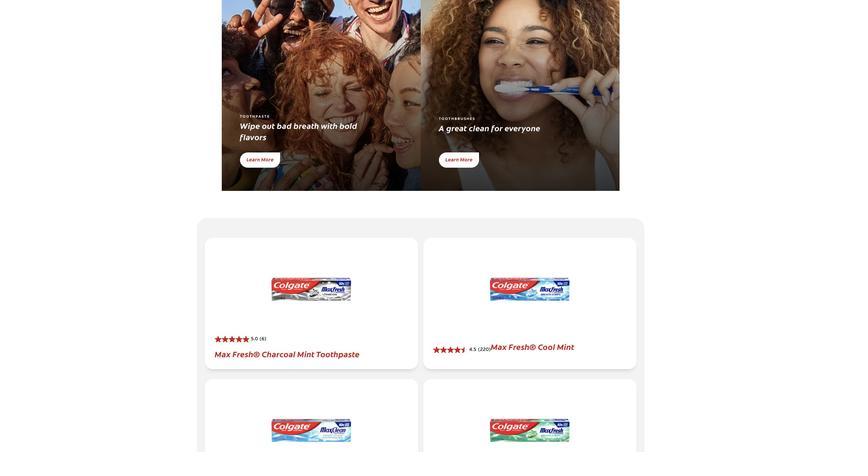 Task type: locate. For each thing, give the bounding box(es) containing it.
learn more link down 'flavors'
[[240, 152, 280, 168]]

0 horizontal spatial fresh®
[[232, 348, 260, 359]]

1 horizontal spatial toothpaste
[[316, 348, 360, 359]]

5.0 (6)
[[251, 337, 266, 342]]

toothpaste inside toothpaste wipe out bad breath with bold flavors
[[240, 115, 270, 119]]

2 learn more link from the left
[[439, 152, 479, 168]]

toothbrushes
[[439, 117, 475, 121]]

1 horizontal spatial learn more link
[[439, 152, 479, 168]]

learn down 'flavors'
[[246, 156, 260, 163]]

1 horizontal spatial learn
[[445, 156, 459, 163]]

learn more
[[246, 156, 274, 163], [445, 156, 473, 163]]

0 horizontal spatial toothpaste
[[240, 115, 270, 119]]

0 horizontal spatial mint
[[297, 348, 315, 359]]

5.0
[[251, 337, 258, 342]]

(6)
[[260, 337, 266, 342]]

0 vertical spatial toothpaste
[[240, 115, 270, 119]]

0 horizontal spatial learn
[[246, 156, 260, 163]]

max for max fresh® cool mint
[[491, 341, 507, 352]]

1 horizontal spatial learn more
[[445, 156, 473, 163]]

fresh® left cool
[[509, 341, 536, 352]]

learn
[[246, 156, 260, 163], [445, 156, 459, 163]]

max for max fresh® charcoal mint toothpaste
[[215, 348, 231, 359]]

learn more down great
[[445, 156, 473, 163]]

4.5
[[469, 348, 476, 353]]

wipe
[[240, 120, 260, 131]]

learn more down 'flavors'
[[246, 156, 274, 163]]

0 horizontal spatial more
[[261, 156, 274, 163]]

1 learn more from the left
[[246, 156, 274, 163]]

cool
[[538, 341, 555, 352]]

fresh®
[[509, 341, 536, 352], [232, 348, 260, 359]]

0 horizontal spatial max
[[215, 348, 231, 359]]

more down 'flavors'
[[261, 156, 274, 163]]

1 horizontal spatial fresh®
[[509, 341, 536, 352]]

mint
[[557, 341, 574, 352], [297, 348, 315, 359]]

more down great
[[460, 156, 473, 163]]

0 horizontal spatial learn more link
[[240, 152, 280, 168]]

learn down great
[[445, 156, 459, 163]]

1 horizontal spatial mint
[[557, 341, 574, 352]]

more
[[261, 156, 274, 163], [460, 156, 473, 163]]

a
[[439, 122, 444, 133]]

1 horizontal spatial max
[[491, 341, 507, 352]]

max
[[491, 341, 507, 352], [215, 348, 231, 359]]

max fresh® cool mint
[[491, 341, 574, 352]]

1 vertical spatial toothpaste
[[316, 348, 360, 359]]

toothbrushes a great clean for everyone
[[439, 117, 540, 133]]

learn more link down great
[[439, 152, 479, 168]]

0 horizontal spatial learn more
[[246, 156, 274, 163]]

toothpaste
[[240, 115, 270, 119], [316, 348, 360, 359]]

fresh® down the 5.0
[[232, 348, 260, 359]]

mint right charcoal
[[297, 348, 315, 359]]

1 more from the left
[[261, 156, 274, 163]]

1 horizontal spatial more
[[460, 156, 473, 163]]

learn more link
[[240, 152, 280, 168], [439, 152, 479, 168]]

mint right cool
[[557, 341, 574, 352]]

breath
[[294, 120, 319, 131]]



Task type: vqa. For each thing, say whether or not it's contained in the screenshot.
My at the right bottom
no



Task type: describe. For each thing, give the bounding box(es) containing it.
max fresh® charcoal mint toothpaste
[[215, 348, 360, 359]]

toothpaste wipe out bad breath with bold flavors
[[240, 115, 357, 142]]

(220)
[[478, 348, 491, 353]]

with
[[321, 120, 338, 131]]

out
[[262, 120, 275, 131]]

4.5 (220)
[[469, 348, 491, 353]]

2 learn more from the left
[[445, 156, 473, 163]]

mint for charcoal
[[297, 348, 315, 359]]

1 learn more link from the left
[[240, 152, 280, 168]]

for
[[491, 122, 503, 133]]

clean
[[469, 122, 489, 133]]

mint for cool
[[557, 341, 574, 352]]

charcoal
[[262, 348, 295, 359]]

everyone
[[505, 122, 540, 133]]

2 learn from the left
[[445, 156, 459, 163]]

great
[[446, 122, 467, 133]]

fresh® for cool
[[509, 341, 536, 352]]

1 learn from the left
[[246, 156, 260, 163]]

fresh® for charcoal
[[232, 348, 260, 359]]

2 more from the left
[[460, 156, 473, 163]]

bad
[[277, 120, 292, 131]]

flavors
[[240, 131, 267, 142]]

bold
[[339, 120, 357, 131]]



